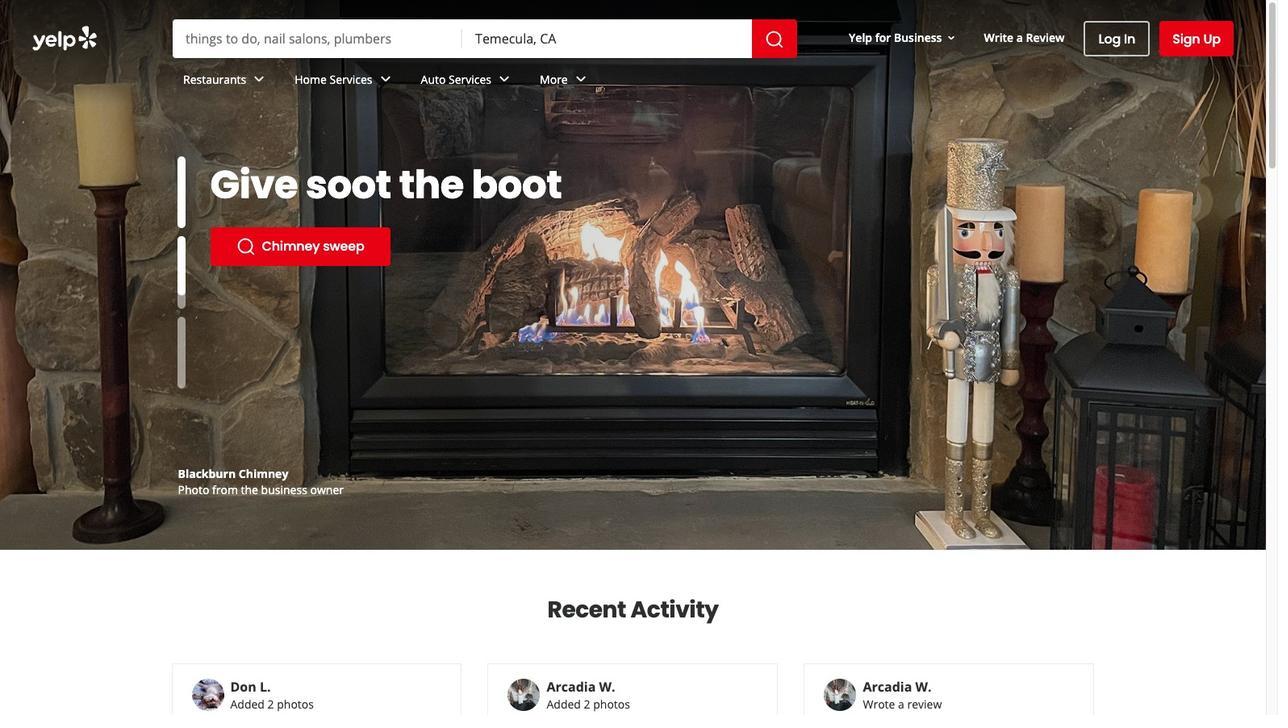 Task type: locate. For each thing, give the bounding box(es) containing it.
0 horizontal spatial photo of arcadia w. image
[[508, 680, 540, 712]]

services right home
[[330, 72, 373, 87]]

arcadia down "recent"
[[547, 679, 596, 697]]

24 chevron down v2 image inside more link
[[571, 70, 591, 89]]

give
[[210, 158, 298, 212]]

auto services link
[[408, 58, 527, 105]]

none field 'find'
[[186, 30, 450, 48]]

log in button
[[1084, 21, 1150, 56]]

1 24 chevron down v2 image from the left
[[250, 70, 269, 89]]

None search field
[[0, 0, 1266, 105], [173, 19, 801, 58], [0, 0, 1266, 105], [173, 19, 801, 58]]

chimney
[[262, 237, 320, 256], [239, 467, 288, 482]]

auto services
[[421, 72, 492, 87]]

0 horizontal spatial 2
[[268, 697, 274, 713]]

1 services from the left
[[330, 72, 373, 87]]

2 services from the left
[[449, 72, 492, 87]]

more link
[[527, 58, 604, 105]]

2 none field from the left
[[475, 30, 739, 48]]

1 horizontal spatial 2
[[584, 697, 590, 713]]

0 horizontal spatial arcadia w. link
[[547, 679, 615, 697]]

24 chevron down v2 image inside the home services link
[[376, 70, 395, 89]]

auto
[[421, 72, 446, 87]]

arcadia w. wrote a review
[[863, 679, 942, 713]]

0 horizontal spatial added
[[230, 697, 265, 713]]

2 inside don l. added 2 photos
[[268, 697, 274, 713]]

business
[[261, 483, 307, 498]]

arcadia w. added 2 photos
[[547, 679, 630, 713]]

w. up review on the bottom of page
[[916, 679, 932, 697]]

a right write
[[1017, 30, 1023, 45]]

2 photos from the left
[[593, 697, 630, 713]]

1 select slide image from the top
[[177, 157, 185, 229]]

0 vertical spatial chimney
[[262, 237, 320, 256]]

1 w. from the left
[[599, 679, 615, 697]]

1 vertical spatial chimney
[[239, 467, 288, 482]]

1 horizontal spatial photos
[[593, 697, 630, 713]]

1 horizontal spatial arcadia w. link
[[863, 679, 932, 697]]

0 horizontal spatial services
[[330, 72, 373, 87]]

added for arcadia
[[547, 697, 581, 713]]

24 chevron down v2 image left auto
[[376, 70, 395, 89]]

24 chevron down v2 image for more
[[571, 70, 591, 89]]

4 24 chevron down v2 image from the left
[[571, 70, 591, 89]]

1 arcadia from the left
[[547, 679, 596, 697]]

blackburn chimney photo from the business owner
[[178, 467, 344, 498]]

1 horizontal spatial w.
[[916, 679, 932, 697]]

24 chevron down v2 image for auto services
[[495, 70, 514, 89]]

a
[[1017, 30, 1023, 45], [898, 697, 905, 713]]

for
[[875, 30, 891, 45]]

arcadia inside arcadia w. wrote a review
[[863, 679, 912, 697]]

write
[[984, 30, 1014, 45]]

arcadia up wrote
[[863, 679, 912, 697]]

arcadia inside arcadia w. added 2 photos
[[547, 679, 596, 697]]

2 2 from the left
[[584, 697, 590, 713]]

select slide image left 24 search v2 image
[[177, 225, 185, 297]]

24 chevron down v2 image inside auto services link
[[495, 70, 514, 89]]

added
[[230, 697, 265, 713], [547, 697, 581, 713]]

24 chevron down v2 image right restaurants
[[250, 70, 269, 89]]

1 horizontal spatial photo of arcadia w. image
[[824, 680, 857, 712]]

services
[[330, 72, 373, 87], [449, 72, 492, 87]]

1 horizontal spatial added
[[547, 697, 581, 713]]

0 vertical spatial a
[[1017, 30, 1023, 45]]

yelp
[[849, 30, 873, 45]]

24 chevron down v2 image right auto services
[[495, 70, 514, 89]]

0 horizontal spatial w.
[[599, 679, 615, 697]]

0 horizontal spatial the
[[241, 483, 258, 498]]

24 chevron down v2 image
[[250, 70, 269, 89], [376, 70, 395, 89], [495, 70, 514, 89], [571, 70, 591, 89]]

1 horizontal spatial none field
[[475, 30, 739, 48]]

photos
[[277, 697, 314, 713], [593, 697, 630, 713]]

added inside arcadia w. added 2 photos
[[547, 697, 581, 713]]

0 horizontal spatial a
[[898, 697, 905, 713]]

1 added from the left
[[230, 697, 265, 713]]

chimney sweep
[[262, 237, 364, 256]]

w. inside arcadia w. added 2 photos
[[599, 679, 615, 697]]

w.
[[599, 679, 615, 697], [916, 679, 932, 697]]

added inside don l. added 2 photos
[[230, 697, 265, 713]]

services for home services
[[330, 72, 373, 87]]

1 horizontal spatial services
[[449, 72, 492, 87]]

recent
[[548, 595, 626, 626]]

1 horizontal spatial a
[[1017, 30, 1023, 45]]

0 horizontal spatial none field
[[186, 30, 450, 48]]

chimney up business
[[239, 467, 288, 482]]

0 vertical spatial the
[[399, 158, 464, 212]]

arcadia w. link down "recent"
[[547, 679, 615, 697]]

none field up more link
[[475, 30, 739, 48]]

3 24 chevron down v2 image from the left
[[495, 70, 514, 89]]

0 horizontal spatial photos
[[277, 697, 314, 713]]

none field up home
[[186, 30, 450, 48]]

2 24 chevron down v2 image from the left
[[376, 70, 395, 89]]

explore banner section banner
[[0, 0, 1266, 550]]

blackburn
[[178, 467, 236, 482]]

search image
[[765, 30, 785, 49]]

w. inside arcadia w. wrote a review
[[916, 679, 932, 697]]

business
[[894, 30, 942, 45]]

don l. link
[[230, 679, 271, 697]]

yelp for business
[[849, 30, 942, 45]]

sign up
[[1173, 29, 1221, 48]]

photos inside arcadia w. added 2 photos
[[593, 697, 630, 713]]

explore recent activity section section
[[159, 551, 1108, 716]]

l.
[[260, 679, 271, 697]]

activity
[[631, 595, 719, 626]]

1 horizontal spatial arcadia
[[863, 679, 912, 697]]

1 photo of arcadia w. image from the left
[[508, 680, 540, 712]]

owner
[[310, 483, 344, 498]]

select slide image
[[177, 157, 185, 229], [177, 225, 185, 297]]

none field near
[[475, 30, 739, 48]]

24 chevron down v2 image inside the restaurants link
[[250, 70, 269, 89]]

1 vertical spatial the
[[241, 483, 258, 498]]

2 arcadia w. link from the left
[[863, 679, 932, 697]]

2 photo of arcadia w. image from the left
[[824, 680, 857, 712]]

photo of arcadia w. image left arcadia w. added 2 photos
[[508, 680, 540, 712]]

24 chevron down v2 image right more
[[571, 70, 591, 89]]

wrote
[[863, 697, 895, 713]]

2 arcadia from the left
[[863, 679, 912, 697]]

w. down "recent"
[[599, 679, 615, 697]]

2
[[268, 697, 274, 713], [584, 697, 590, 713]]

photos inside don l. added 2 photos
[[277, 697, 314, 713]]

arcadia
[[547, 679, 596, 697], [863, 679, 912, 697]]

restaurants
[[183, 72, 246, 87]]

photo of don l. image
[[192, 680, 224, 712]]

services right auto
[[449, 72, 492, 87]]

1 none field from the left
[[186, 30, 450, 48]]

the
[[399, 158, 464, 212], [241, 483, 258, 498]]

home services link
[[282, 58, 408, 105]]

1 2 from the left
[[268, 697, 274, 713]]

2 w. from the left
[[916, 679, 932, 697]]

select slide image left give
[[177, 157, 185, 229]]

arcadia w. link
[[547, 679, 615, 697], [863, 679, 932, 697]]

0 horizontal spatial arcadia
[[547, 679, 596, 697]]

w. for arcadia w. added 2 photos
[[599, 679, 615, 697]]

None field
[[186, 30, 450, 48], [475, 30, 739, 48]]

photos for arcadia w.
[[593, 697, 630, 713]]

chimney right 24 search v2 image
[[262, 237, 320, 256]]

1 arcadia w. link from the left
[[547, 679, 615, 697]]

arcadia w. link up wrote
[[863, 679, 932, 697]]

1 vertical spatial a
[[898, 697, 905, 713]]

1 photos from the left
[[277, 697, 314, 713]]

photo of arcadia w. image left wrote
[[824, 680, 857, 712]]

photos for don l.
[[277, 697, 314, 713]]

write a review
[[984, 30, 1065, 45]]

2 added from the left
[[547, 697, 581, 713]]

2 inside arcadia w. added 2 photos
[[584, 697, 590, 713]]

give soot the boot
[[210, 158, 562, 212]]

photo of arcadia w. image
[[508, 680, 540, 712], [824, 680, 857, 712]]

a right wrote
[[898, 697, 905, 713]]

yelp for business button
[[843, 23, 965, 52]]



Task type: vqa. For each thing, say whether or not it's contained in the screenshot.


Task type: describe. For each thing, give the bounding box(es) containing it.
arcadia w. link for arcadia w. wrote a review
[[863, 679, 932, 697]]

chimney sweep link
[[210, 228, 390, 266]]

log
[[1099, 29, 1121, 48]]

the inside blackburn chimney photo from the business owner
[[241, 483, 258, 498]]

review
[[1026, 30, 1065, 45]]

a inside arcadia w. wrote a review
[[898, 697, 905, 713]]

home
[[295, 72, 327, 87]]

photo of arcadia w. image for arcadia w. added 2 photos
[[508, 680, 540, 712]]

Near text field
[[475, 30, 739, 48]]

24 chevron down v2 image for restaurants
[[250, 70, 269, 89]]

24 search v2 image
[[236, 237, 255, 257]]

blackburn chimney link
[[178, 467, 288, 482]]

arcadia for arcadia w. added 2 photos
[[547, 679, 596, 697]]

2 for l.
[[268, 697, 274, 713]]

recent activity
[[548, 595, 719, 626]]

w. for arcadia w. wrote a review
[[916, 679, 932, 697]]

sign up button
[[1160, 21, 1234, 56]]

arcadia for arcadia w. wrote a review
[[863, 679, 912, 697]]

photo of arcadia w. image for arcadia w. wrote a review
[[824, 680, 857, 712]]

sweep
[[323, 237, 364, 256]]

business categories element
[[170, 58, 1234, 105]]

services for auto services
[[449, 72, 492, 87]]

more
[[540, 72, 568, 87]]

in
[[1124, 29, 1136, 48]]

16 chevron down v2 image
[[945, 31, 958, 44]]

a inside banner
[[1017, 30, 1023, 45]]

2 select slide image from the top
[[177, 225, 185, 297]]

sign
[[1173, 29, 1201, 48]]

review
[[908, 697, 942, 713]]

log in
[[1099, 29, 1136, 48]]

up
[[1204, 29, 1221, 48]]

write a review link
[[978, 23, 1071, 52]]

2 for w.
[[584, 697, 590, 713]]

1 horizontal spatial the
[[399, 158, 464, 212]]

from
[[212, 483, 238, 498]]

Find text field
[[186, 30, 450, 48]]

added for don
[[230, 697, 265, 713]]

boot
[[472, 158, 562, 212]]

soot
[[306, 158, 391, 212]]

home services
[[295, 72, 373, 87]]

photo
[[178, 483, 209, 498]]

arcadia w. link for arcadia w. added 2 photos
[[547, 679, 615, 697]]

restaurants link
[[170, 58, 282, 105]]

chimney inside blackburn chimney photo from the business owner
[[239, 467, 288, 482]]

don l. added 2 photos
[[230, 679, 314, 713]]

24 chevron down v2 image for home services
[[376, 70, 395, 89]]

don
[[230, 679, 256, 697]]



